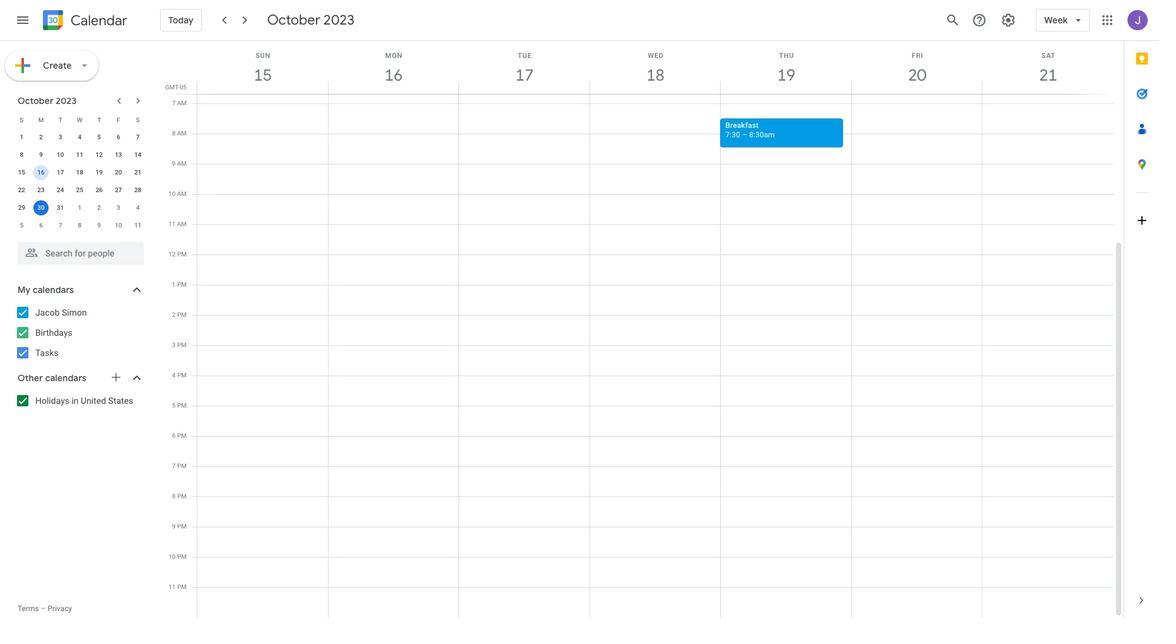 Task type: locate. For each thing, give the bounding box(es) containing it.
14 element
[[130, 148, 145, 163]]

05
[[180, 84, 187, 91]]

5 for november 5 element
[[20, 222, 23, 229]]

1 horizontal spatial 16
[[384, 65, 402, 86]]

pm up the 1 pm
[[177, 251, 187, 258]]

calendars up "in"
[[45, 373, 86, 384]]

2 vertical spatial 5
[[172, 402, 176, 409]]

2 down 26 element
[[97, 204, 101, 211]]

1 vertical spatial 17
[[57, 169, 64, 176]]

9 pm from the top
[[177, 493, 187, 500]]

1 vertical spatial 3
[[117, 204, 120, 211]]

None search field
[[0, 237, 156, 265]]

fri
[[912, 52, 924, 60]]

8 up 9 pm
[[172, 493, 176, 500]]

11 inside "element"
[[134, 222, 142, 229]]

november 7 element
[[53, 218, 68, 233]]

pm up "3 pm"
[[177, 312, 187, 319]]

1 horizontal spatial s
[[136, 116, 140, 123]]

1 horizontal spatial 15
[[253, 65, 271, 86]]

6
[[117, 134, 120, 141], [39, 222, 43, 229], [172, 433, 176, 440]]

17 down tue
[[515, 65, 533, 86]]

19 column header
[[721, 41, 852, 94]]

10 up 11 am
[[168, 191, 176, 197]]

11 down 10 am
[[168, 221, 176, 228]]

1 horizontal spatial 6
[[117, 134, 120, 141]]

0 horizontal spatial 15
[[18, 169, 25, 176]]

6 down 30, today "element"
[[39, 222, 43, 229]]

7 row from the top
[[12, 217, 148, 235]]

2 horizontal spatial 1
[[172, 281, 176, 288]]

10
[[57, 151, 64, 158], [168, 191, 176, 197], [115, 222, 122, 229], [169, 554, 176, 561]]

am down 8 am
[[177, 160, 187, 167]]

pm for 2 pm
[[177, 312, 187, 319]]

4
[[78, 134, 82, 141], [136, 204, 140, 211], [172, 372, 176, 379]]

11 for 11 pm
[[169, 584, 176, 591]]

3 pm from the top
[[177, 312, 187, 319]]

october 2023 up m
[[18, 95, 77, 107]]

0 horizontal spatial 18
[[76, 169, 83, 176]]

2 down m
[[39, 134, 43, 141]]

15 inside october 2023 grid
[[18, 169, 25, 176]]

1 row from the top
[[12, 111, 148, 129]]

19
[[777, 65, 795, 86], [96, 169, 103, 176]]

thu 19
[[777, 52, 795, 86]]

10 up "17" element
[[57, 151, 64, 158]]

1 horizontal spatial –
[[742, 131, 748, 139]]

pm down 2 pm
[[177, 342, 187, 349]]

am down 9 am on the left top of page
[[177, 191, 187, 197]]

1 vertical spatial 18
[[76, 169, 83, 176]]

0 horizontal spatial t
[[58, 116, 62, 123]]

10 for 10 pm
[[169, 554, 176, 561]]

am for 8 am
[[177, 130, 187, 137]]

s
[[20, 116, 24, 123], [136, 116, 140, 123]]

6 pm from the top
[[177, 402, 187, 409]]

jacob
[[35, 308, 60, 318]]

pm up 7 pm
[[177, 433, 187, 440]]

terms
[[18, 605, 39, 614]]

pm down 6 pm
[[177, 463, 187, 470]]

pm down 9 pm
[[177, 554, 187, 561]]

2 horizontal spatial 6
[[172, 433, 176, 440]]

0 vertical spatial october 2023
[[267, 11, 355, 29]]

1 vertical spatial 15
[[18, 169, 25, 176]]

12
[[96, 151, 103, 158], [169, 251, 176, 258]]

0 vertical spatial 20
[[908, 65, 926, 86]]

0 horizontal spatial 19
[[96, 169, 103, 176]]

row
[[12, 111, 148, 129], [12, 129, 148, 146], [12, 146, 148, 164], [12, 164, 148, 182], [12, 182, 148, 199], [12, 199, 148, 217], [12, 217, 148, 235]]

my calendars button
[[3, 280, 156, 300]]

0 horizontal spatial 17
[[57, 169, 64, 176]]

1 horizontal spatial 12
[[169, 251, 176, 258]]

16 column header
[[328, 41, 459, 94]]

1 vertical spatial 16
[[37, 169, 45, 176]]

1 pm
[[172, 281, 187, 288]]

13 element
[[111, 148, 126, 163]]

row group containing 1
[[12, 129, 148, 235]]

simon
[[62, 308, 87, 318]]

0 vertical spatial 15
[[253, 65, 271, 86]]

1 horizontal spatial 5
[[97, 134, 101, 141]]

1 horizontal spatial 2
[[97, 204, 101, 211]]

am
[[177, 100, 187, 107], [177, 130, 187, 137], [177, 160, 187, 167], [177, 191, 187, 197], [177, 221, 187, 228]]

my
[[18, 285, 31, 296]]

2 s from the left
[[136, 116, 140, 123]]

0 horizontal spatial 5
[[20, 222, 23, 229]]

0 vertical spatial 17
[[515, 65, 533, 86]]

10 pm
[[169, 554, 187, 561]]

4 am from the top
[[177, 191, 187, 197]]

8
[[172, 130, 176, 137], [20, 151, 23, 158], [78, 222, 82, 229], [172, 493, 176, 500]]

am for 10 am
[[177, 191, 187, 197]]

0 vertical spatial 21
[[1039, 65, 1057, 86]]

1 horizontal spatial 3
[[117, 204, 120, 211]]

1 horizontal spatial 19
[[777, 65, 795, 86]]

20 column header
[[852, 41, 983, 94]]

1 down 12 pm
[[172, 281, 176, 288]]

3 row from the top
[[12, 146, 148, 164]]

3
[[59, 134, 62, 141], [117, 204, 120, 211], [172, 342, 176, 349]]

november 2 element
[[92, 201, 107, 216]]

1 vertical spatial 6
[[39, 222, 43, 229]]

17 inside column header
[[515, 65, 533, 86]]

15 element
[[14, 165, 29, 180]]

7 for 7 pm
[[172, 463, 176, 470]]

1 horizontal spatial 1
[[78, 204, 82, 211]]

9 up 10 am
[[172, 160, 176, 167]]

12 pm from the top
[[177, 584, 187, 591]]

10 pm from the top
[[177, 524, 187, 531]]

5 row from the top
[[12, 182, 148, 199]]

calendars inside other calendars dropdown button
[[45, 373, 86, 384]]

2 vertical spatial 1
[[172, 281, 176, 288]]

2 for 2 pm
[[172, 312, 176, 319]]

12 up the 19 element
[[96, 151, 103, 158]]

9 down november 2 element
[[97, 222, 101, 229]]

9
[[39, 151, 43, 158], [172, 160, 176, 167], [97, 222, 101, 229], [172, 524, 176, 531]]

9 for 9 pm
[[172, 524, 176, 531]]

november 4 element
[[130, 201, 145, 216]]

26
[[96, 187, 103, 194]]

1 vertical spatial 21
[[134, 169, 142, 176]]

pm down 8 pm
[[177, 524, 187, 531]]

1 horizontal spatial 18
[[646, 65, 664, 86]]

20 inside 'element'
[[115, 169, 122, 176]]

4 down w
[[78, 134, 82, 141]]

16
[[384, 65, 402, 86], [37, 169, 45, 176]]

5 pm from the top
[[177, 372, 187, 379]]

pm
[[177, 251, 187, 258], [177, 281, 187, 288], [177, 312, 187, 319], [177, 342, 187, 349], [177, 372, 187, 379], [177, 402, 187, 409], [177, 433, 187, 440], [177, 463, 187, 470], [177, 493, 187, 500], [177, 524, 187, 531], [177, 554, 187, 561], [177, 584, 187, 591]]

0 vertical spatial 2023
[[324, 11, 355, 29]]

16 down the mon
[[384, 65, 402, 86]]

1 vertical spatial 2
[[97, 204, 101, 211]]

4 down "3 pm"
[[172, 372, 176, 379]]

0 vertical spatial calendars
[[33, 285, 74, 296]]

1 vertical spatial 5
[[20, 222, 23, 229]]

0 horizontal spatial 1
[[20, 134, 23, 141]]

20
[[908, 65, 926, 86], [115, 169, 122, 176]]

2 t from the left
[[97, 116, 101, 123]]

0 vertical spatial 18
[[646, 65, 664, 86]]

15 up the '22'
[[18, 169, 25, 176]]

7 down '31' element
[[59, 222, 62, 229]]

– inside breakfast 7:30 – 8:30am
[[742, 131, 748, 139]]

7 down 6 pm
[[172, 463, 176, 470]]

0 horizontal spatial 4
[[78, 134, 82, 141]]

11 up the 18 element on the top of page
[[76, 151, 83, 158]]

2 up "3 pm"
[[172, 312, 176, 319]]

19 down thu
[[777, 65, 795, 86]]

calendars for other calendars
[[45, 373, 86, 384]]

row group
[[12, 129, 148, 235]]

15 column header
[[197, 41, 328, 94]]

s left m
[[20, 116, 24, 123]]

calendars inside my calendars dropdown button
[[33, 285, 74, 296]]

6 row from the top
[[12, 199, 148, 217]]

6 down the f
[[117, 134, 120, 141]]

0 vertical spatial october
[[267, 11, 320, 29]]

0 horizontal spatial 16
[[37, 169, 45, 176]]

1 vertical spatial 4
[[136, 204, 140, 211]]

tab list
[[1125, 41, 1160, 584]]

21 down 14 "element"
[[134, 169, 142, 176]]

10 up 11 pm
[[169, 554, 176, 561]]

am down '05'
[[177, 100, 187, 107]]

4 for november 4 'element'
[[136, 204, 140, 211]]

terms link
[[18, 605, 39, 614]]

5 am from the top
[[177, 221, 187, 228]]

am for 11 am
[[177, 221, 187, 228]]

11 down november 4 'element'
[[134, 222, 142, 229]]

7
[[172, 100, 176, 107], [136, 134, 140, 141], [59, 222, 62, 229], [172, 463, 176, 470]]

15 down sun on the left top of page
[[253, 65, 271, 86]]

october 2023
[[267, 11, 355, 29], [18, 95, 77, 107]]

row containing 22
[[12, 182, 148, 199]]

0 vertical spatial 4
[[78, 134, 82, 141]]

8 pm from the top
[[177, 463, 187, 470]]

17
[[515, 65, 533, 86], [57, 169, 64, 176]]

0 horizontal spatial 6
[[39, 222, 43, 229]]

1 vertical spatial october 2023
[[18, 95, 77, 107]]

21 inside column header
[[1039, 65, 1057, 86]]

2 vertical spatial 4
[[172, 372, 176, 379]]

16 inside cell
[[37, 169, 45, 176]]

1 horizontal spatial 20
[[908, 65, 926, 86]]

5 pm
[[172, 402, 187, 409]]

0 vertical spatial 5
[[97, 134, 101, 141]]

11 pm from the top
[[177, 554, 187, 561]]

2 horizontal spatial 4
[[172, 372, 176, 379]]

0 vertical spatial 19
[[777, 65, 795, 86]]

pm down 10 pm
[[177, 584, 187, 591]]

3 down 27 'element'
[[117, 204, 120, 211]]

0 horizontal spatial 3
[[59, 134, 62, 141]]

s right the f
[[136, 116, 140, 123]]

15
[[253, 65, 271, 86], [18, 169, 25, 176]]

pm for 4 pm
[[177, 372, 187, 379]]

30, today element
[[33, 201, 49, 216]]

26 element
[[92, 183, 107, 198]]

1 vertical spatial 1
[[78, 204, 82, 211]]

1 horizontal spatial 4
[[136, 204, 140, 211]]

3 am from the top
[[177, 160, 187, 167]]

1 vertical spatial october
[[18, 95, 54, 107]]

7 pm from the top
[[177, 433, 187, 440]]

2 horizontal spatial 3
[[172, 342, 176, 349]]

27
[[115, 187, 122, 194]]

week
[[1045, 15, 1068, 26]]

am up 12 pm
[[177, 221, 187, 228]]

am up 9 am on the left top of page
[[177, 130, 187, 137]]

row containing 15
[[12, 164, 148, 182]]

0 horizontal spatial 12
[[96, 151, 103, 158]]

2 vertical spatial 6
[[172, 433, 176, 440]]

row down 'november 1' element
[[12, 217, 148, 235]]

13
[[115, 151, 122, 158]]

november 9 element
[[92, 218, 107, 233]]

2 horizontal spatial 5
[[172, 402, 176, 409]]

1 vertical spatial 20
[[115, 169, 122, 176]]

4 row from the top
[[12, 164, 148, 182]]

17 column header
[[459, 41, 590, 94]]

21 down sat
[[1039, 65, 1057, 86]]

october 2023 grid
[[12, 111, 148, 235]]

pm for 6 pm
[[177, 433, 187, 440]]

4 inside 'element'
[[136, 204, 140, 211]]

0 horizontal spatial 21
[[134, 169, 142, 176]]

10 for '10' element
[[57, 151, 64, 158]]

1 horizontal spatial t
[[97, 116, 101, 123]]

calendars up jacob
[[33, 285, 74, 296]]

21 inside row
[[134, 169, 142, 176]]

4 down 28 element
[[136, 204, 140, 211]]

0 vertical spatial –
[[742, 131, 748, 139]]

pm down 4 pm
[[177, 402, 187, 409]]

10 down november 3 element
[[115, 222, 122, 229]]

row down w
[[12, 129, 148, 146]]

17 down '10' element
[[57, 169, 64, 176]]

21
[[1039, 65, 1057, 86], [134, 169, 142, 176]]

18
[[646, 65, 664, 86], [76, 169, 83, 176]]

–
[[742, 131, 748, 139], [41, 605, 46, 614]]

0 horizontal spatial –
[[41, 605, 46, 614]]

0 vertical spatial 2
[[39, 134, 43, 141]]

2 vertical spatial 3
[[172, 342, 176, 349]]

row down 25 element
[[12, 199, 148, 217]]

grid
[[162, 41, 1124, 619]]

7 up 14
[[136, 134, 140, 141]]

7 down 'gmt-'
[[172, 100, 176, 107]]

7 pm
[[172, 463, 187, 470]]

16 cell
[[31, 164, 51, 182]]

8 down 'november 1' element
[[78, 222, 82, 229]]

18 down 11 element
[[76, 169, 83, 176]]

other calendars
[[18, 373, 86, 384]]

8 for november 8 element
[[78, 222, 82, 229]]

pm up 5 pm
[[177, 372, 187, 379]]

20 down the fri
[[908, 65, 926, 86]]

5 up 12 element
[[97, 134, 101, 141]]

october up m
[[18, 95, 54, 107]]

21 column header
[[983, 41, 1114, 94]]

24
[[57, 187, 64, 194]]

2 pm
[[172, 312, 187, 319]]

today
[[168, 15, 193, 26]]

pm up 2 pm
[[177, 281, 187, 288]]

1 am from the top
[[177, 100, 187, 107]]

16 inside mon 16
[[384, 65, 402, 86]]

1 vertical spatial 12
[[169, 251, 176, 258]]

1 horizontal spatial 17
[[515, 65, 533, 86]]

add other calendars image
[[110, 372, 122, 384]]

tue
[[518, 52, 532, 60]]

11 down 10 pm
[[169, 584, 176, 591]]

october up sun on the left top of page
[[267, 11, 320, 29]]

23
[[37, 187, 45, 194]]

4 pm from the top
[[177, 342, 187, 349]]

9 for the november 9 element
[[97, 222, 101, 229]]

1 vertical spatial calendars
[[45, 373, 86, 384]]

october 2023 up sun on the left top of page
[[267, 11, 355, 29]]

october
[[267, 11, 320, 29], [18, 95, 54, 107]]

12 down 11 am
[[169, 251, 176, 258]]

19 down 12 element
[[96, 169, 103, 176]]

1 down 25 element
[[78, 204, 82, 211]]

2 horizontal spatial 2
[[172, 312, 176, 319]]

3 for november 3 element
[[117, 204, 120, 211]]

calendar heading
[[68, 12, 127, 29]]

18 down wed
[[646, 65, 664, 86]]

21 link
[[1034, 61, 1063, 90]]

0 horizontal spatial 2023
[[56, 95, 77, 107]]

9 up 10 pm
[[172, 524, 176, 531]]

31
[[57, 204, 64, 211]]

grid containing 15
[[162, 41, 1124, 619]]

0 vertical spatial 16
[[384, 65, 402, 86]]

1 up 15 element
[[20, 134, 23, 141]]

11 pm
[[169, 584, 187, 591]]

1
[[20, 134, 23, 141], [78, 204, 82, 211], [172, 281, 176, 288]]

calendars
[[33, 285, 74, 296], [45, 373, 86, 384]]

3 up '10' element
[[59, 134, 62, 141]]

t left the f
[[97, 116, 101, 123]]

20 link
[[903, 61, 932, 90]]

2
[[39, 134, 43, 141], [97, 204, 101, 211], [172, 312, 176, 319]]

12 inside october 2023 grid
[[96, 151, 103, 158]]

24 element
[[53, 183, 68, 198]]

5
[[97, 134, 101, 141], [20, 222, 23, 229], [172, 402, 176, 409]]

11 for 11 element
[[76, 151, 83, 158]]

6 up 7 pm
[[172, 433, 176, 440]]

18 column header
[[590, 41, 721, 94]]

19 inside october 2023 grid
[[96, 169, 103, 176]]

t left w
[[58, 116, 62, 123]]

0 horizontal spatial october
[[18, 95, 54, 107]]

row up 25
[[12, 164, 148, 182]]

14
[[134, 151, 142, 158]]

0 horizontal spatial 20
[[115, 169, 122, 176]]

31 element
[[53, 201, 68, 216]]

2 vertical spatial 2
[[172, 312, 176, 319]]

6 for november 6 element
[[39, 222, 43, 229]]

2 pm from the top
[[177, 281, 187, 288]]

row up the 18 element on the top of page
[[12, 146, 148, 164]]

am for 7 am
[[177, 100, 187, 107]]

states
[[108, 396, 133, 406]]

1 vertical spatial 19
[[96, 169, 103, 176]]

8 for 8 pm
[[172, 493, 176, 500]]

1 pm from the top
[[177, 251, 187, 258]]

30
[[37, 204, 45, 211]]

0 vertical spatial 12
[[96, 151, 103, 158]]

1 t from the left
[[58, 116, 62, 123]]

t
[[58, 116, 62, 123], [97, 116, 101, 123]]

1 horizontal spatial 21
[[1039, 65, 1057, 86]]

8 pm
[[172, 493, 187, 500]]

5 down 29 element
[[20, 222, 23, 229]]

0 horizontal spatial s
[[20, 116, 24, 123]]

1 vertical spatial –
[[41, 605, 46, 614]]

row up 11 element
[[12, 111, 148, 129]]

1 vertical spatial 2023
[[56, 95, 77, 107]]

0 vertical spatial 3
[[59, 134, 62, 141]]

10 for the november 10 element
[[115, 222, 122, 229]]

8 up 9 am on the left top of page
[[172, 130, 176, 137]]

21 element
[[130, 165, 145, 180]]

8 am
[[172, 130, 187, 137]]

1 horizontal spatial 2023
[[324, 11, 355, 29]]

mon 16
[[384, 52, 403, 86]]

– down breakfast
[[742, 131, 748, 139]]

9 am
[[172, 160, 187, 167]]

10 element
[[53, 148, 68, 163]]

w
[[77, 116, 83, 123]]

3 down 2 pm
[[172, 342, 176, 349]]

calendars for my calendars
[[33, 285, 74, 296]]

16 up 23
[[37, 169, 45, 176]]

row up 'november 1' element
[[12, 182, 148, 199]]

2 row from the top
[[12, 129, 148, 146]]

calendar element
[[40, 8, 127, 35]]

2 am from the top
[[177, 130, 187, 137]]

sun 15
[[253, 52, 271, 86]]

20 down 13 element
[[115, 169, 122, 176]]

8 up 15 element
[[20, 151, 23, 158]]

pm down 7 pm
[[177, 493, 187, 500]]

5 up 6 pm
[[172, 402, 176, 409]]

– right terms link
[[41, 605, 46, 614]]

18 element
[[72, 165, 87, 180]]

15 link
[[248, 61, 277, 90]]



Task type: vqa. For each thing, say whether or not it's contained in the screenshot.


Task type: describe. For each thing, give the bounding box(es) containing it.
pm for 9 pm
[[177, 524, 187, 531]]

terms – privacy
[[18, 605, 72, 614]]

m
[[38, 116, 44, 123]]

8:30am
[[749, 131, 775, 139]]

pm for 1 pm
[[177, 281, 187, 288]]

27 element
[[111, 183, 126, 198]]

in
[[72, 396, 79, 406]]

1 for 'november 1' element
[[78, 204, 82, 211]]

6 for 6 pm
[[172, 433, 176, 440]]

0 vertical spatial 1
[[20, 134, 23, 141]]

pm for 7 pm
[[177, 463, 187, 470]]

row containing 5
[[12, 217, 148, 235]]

12 pm
[[169, 251, 187, 258]]

22
[[18, 187, 25, 194]]

16 link
[[379, 61, 408, 90]]

10 for 10 am
[[168, 191, 176, 197]]

0 horizontal spatial 2
[[39, 134, 43, 141]]

create
[[43, 60, 72, 71]]

18 inside row group
[[76, 169, 83, 176]]

11 for the november 11 "element"
[[134, 222, 142, 229]]

november 10 element
[[111, 218, 126, 233]]

row containing 29
[[12, 199, 148, 217]]

4 for 4 pm
[[172, 372, 176, 379]]

pm for 5 pm
[[177, 402, 187, 409]]

pm for 12 pm
[[177, 251, 187, 258]]

28
[[134, 187, 142, 194]]

sat 21
[[1039, 52, 1057, 86]]

29
[[18, 204, 25, 211]]

18 inside wed 18
[[646, 65, 664, 86]]

holidays
[[35, 396, 69, 406]]

main drawer image
[[15, 13, 30, 28]]

12 for 12 pm
[[169, 251, 176, 258]]

november 5 element
[[14, 218, 29, 233]]

1 for 1 pm
[[172, 281, 176, 288]]

19 inside column header
[[777, 65, 795, 86]]

november 6 element
[[33, 218, 49, 233]]

7 for november 7 element at the left
[[59, 222, 62, 229]]

17 inside october 2023 grid
[[57, 169, 64, 176]]

united
[[81, 396, 106, 406]]

week button
[[1037, 5, 1090, 35]]

1 horizontal spatial october
[[267, 11, 320, 29]]

8 for 8 am
[[172, 130, 176, 137]]

jacob simon
[[35, 308, 87, 318]]

9 up 16 element
[[39, 151, 43, 158]]

17 element
[[53, 165, 68, 180]]

Search for people text field
[[25, 242, 136, 265]]

9 for 9 am
[[172, 160, 176, 167]]

privacy
[[48, 605, 72, 614]]

privacy link
[[48, 605, 72, 614]]

19 link
[[772, 61, 801, 90]]

17 link
[[510, 61, 539, 90]]

30 cell
[[31, 199, 51, 217]]

sat
[[1042, 52, 1056, 60]]

today button
[[160, 5, 202, 35]]

november 11 element
[[130, 218, 145, 233]]

28 element
[[130, 183, 145, 198]]

wed 18
[[646, 52, 664, 86]]

9 pm
[[172, 524, 187, 531]]

23 element
[[33, 183, 49, 198]]

1 horizontal spatial october 2023
[[267, 11, 355, 29]]

november 8 element
[[72, 218, 87, 233]]

16 element
[[33, 165, 49, 180]]

tue 17
[[515, 52, 533, 86]]

4 pm
[[172, 372, 187, 379]]

row containing s
[[12, 111, 148, 129]]

11 element
[[72, 148, 87, 163]]

2 for november 2 element
[[97, 204, 101, 211]]

my calendars list
[[3, 303, 156, 363]]

sun
[[256, 52, 271, 60]]

my calendars
[[18, 285, 74, 296]]

10 am
[[168, 191, 187, 197]]

mon
[[385, 52, 403, 60]]

5 for 5 pm
[[172, 402, 176, 409]]

gmt-05
[[165, 84, 187, 91]]

wed
[[648, 52, 664, 60]]

tasks
[[35, 348, 59, 358]]

3 for 3 pm
[[172, 342, 176, 349]]

7:30
[[726, 131, 741, 139]]

pm for 3 pm
[[177, 342, 187, 349]]

1 s from the left
[[20, 116, 24, 123]]

pm for 10 pm
[[177, 554, 187, 561]]

3 pm
[[172, 342, 187, 349]]

gmt-
[[165, 84, 180, 91]]

thu
[[779, 52, 795, 60]]

15 inside column header
[[253, 65, 271, 86]]

20 element
[[111, 165, 126, 180]]

birthdays
[[35, 328, 72, 338]]

22 element
[[14, 183, 29, 198]]

fri 20
[[908, 52, 926, 86]]

7 for 7 am
[[172, 100, 176, 107]]

11 am
[[168, 221, 187, 228]]

november 3 element
[[111, 201, 126, 216]]

settings menu image
[[1001, 13, 1016, 28]]

holidays in united states
[[35, 396, 133, 406]]

other calendars button
[[3, 368, 156, 389]]

calendar
[[71, 12, 127, 29]]

25
[[76, 187, 83, 194]]

f
[[117, 116, 120, 123]]

pm for 11 pm
[[177, 584, 187, 591]]

18 link
[[641, 61, 670, 90]]

november 1 element
[[72, 201, 87, 216]]

12 element
[[92, 148, 107, 163]]

0 vertical spatial 6
[[117, 134, 120, 141]]

19 element
[[92, 165, 107, 180]]

12 for 12
[[96, 151, 103, 158]]

0 horizontal spatial october 2023
[[18, 95, 77, 107]]

pm for 8 pm
[[177, 493, 187, 500]]

other
[[18, 373, 43, 384]]

11 for 11 am
[[168, 221, 176, 228]]

row containing 8
[[12, 146, 148, 164]]

breakfast
[[726, 121, 759, 130]]

6 pm
[[172, 433, 187, 440]]

row containing 1
[[12, 129, 148, 146]]

create button
[[5, 50, 98, 81]]

breakfast 7:30 – 8:30am
[[726, 121, 775, 139]]

25 element
[[72, 183, 87, 198]]

29 element
[[14, 201, 29, 216]]

am for 9 am
[[177, 160, 187, 167]]

7 am
[[172, 100, 187, 107]]

20 inside column header
[[908, 65, 926, 86]]



